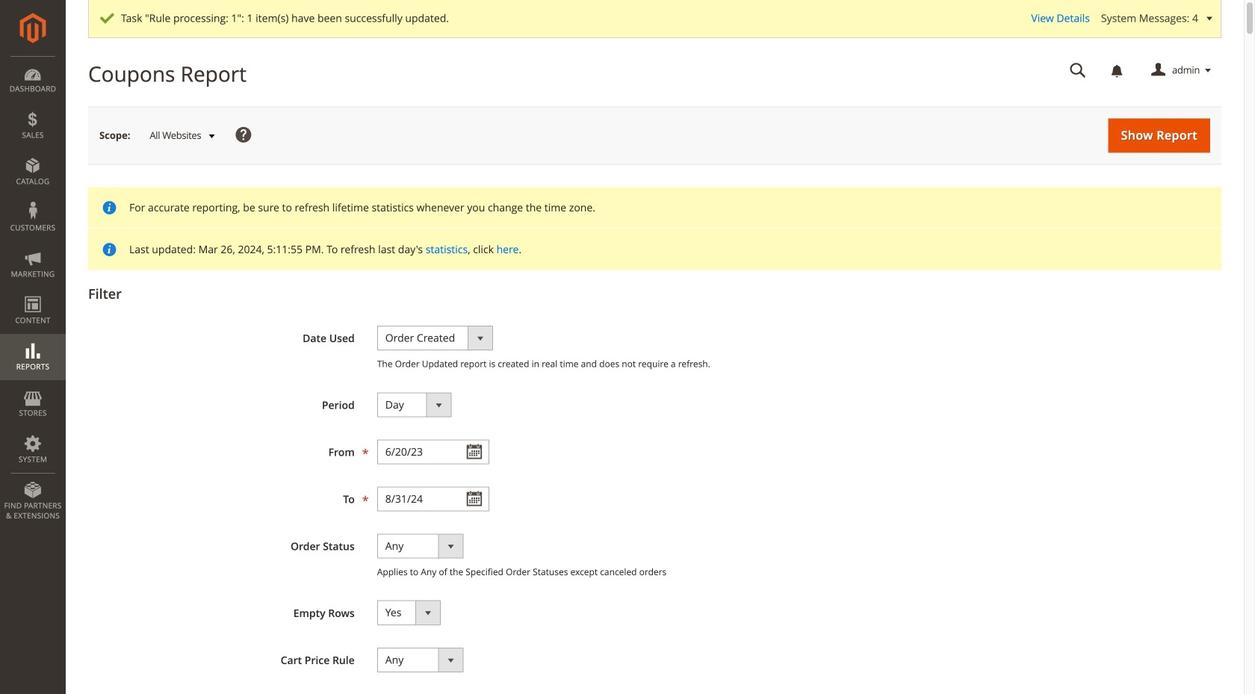 Task type: locate. For each thing, give the bounding box(es) containing it.
None text field
[[1060, 58, 1097, 84], [377, 440, 489, 465], [1060, 58, 1097, 84], [377, 440, 489, 465]]

None text field
[[377, 487, 489, 512]]

menu bar
[[0, 56, 66, 529]]

magento admin panel image
[[20, 13, 46, 43]]



